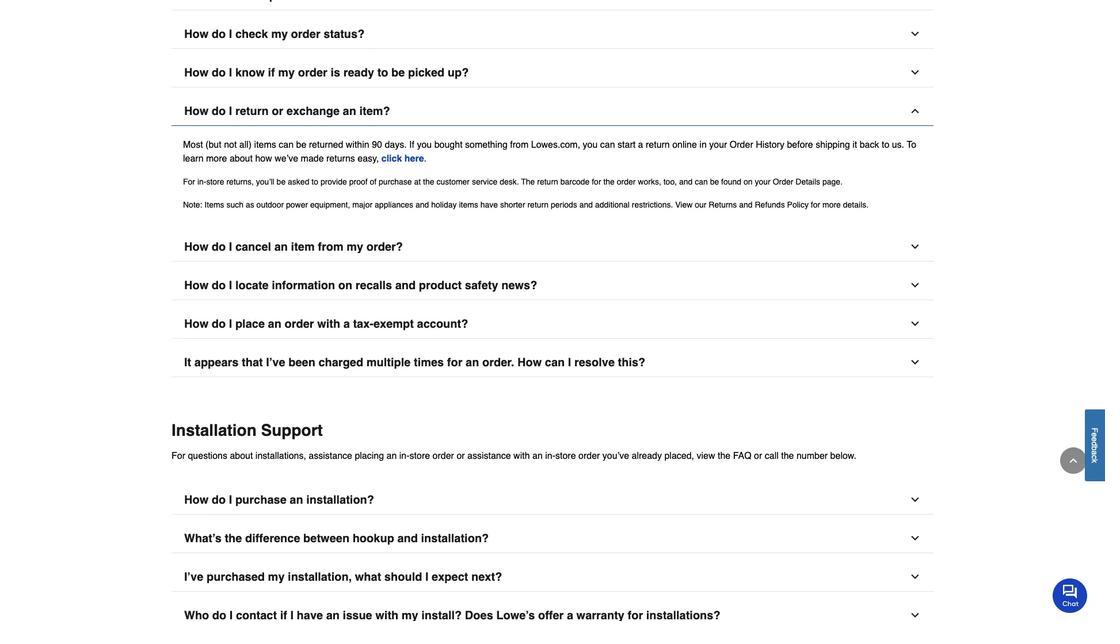 Task type: locate. For each thing, give the bounding box(es) containing it.
0 vertical spatial chevron up image
[[910, 105, 921, 117]]

about down installation support
[[230, 450, 253, 461]]

how inside "how do i know if my order is ready to be picked up?" 'button'
[[184, 66, 209, 79]]

chevron down image inside how do i cancel an item from my order? button
[[910, 241, 921, 253]]

be up made
[[296, 139, 306, 150]]

installation? up what's the difference between hookup and installation?
[[306, 494, 374, 507]]

1 do from the top
[[212, 27, 226, 41]]

do for purchase
[[212, 494, 226, 507]]

1 horizontal spatial more
[[823, 200, 841, 210]]

be inside "how do i know if my order is ready to be picked up?" 'button'
[[392, 66, 405, 79]]

i for from
[[229, 240, 232, 254]]

0 horizontal spatial items
[[254, 139, 276, 150]]

2 chevron down image from the top
[[910, 241, 921, 253]]

your up refunds
[[755, 177, 771, 186]]

1 vertical spatial from
[[318, 240, 344, 254]]

how
[[184, 27, 209, 41], [184, 66, 209, 79], [184, 104, 209, 118], [184, 240, 209, 254], [184, 279, 209, 292], [184, 317, 209, 331], [518, 356, 542, 369], [184, 494, 209, 507]]

for right barcode
[[592, 177, 601, 186]]

1 horizontal spatial installation?
[[421, 532, 489, 545]]

return up all)
[[235, 104, 269, 118]]

how left locate
[[184, 279, 209, 292]]

questions
[[188, 450, 227, 461]]

installation? up expect
[[421, 532, 489, 545]]

1 vertical spatial for
[[811, 200, 820, 210]]

how for how do i check my order status?
[[184, 27, 209, 41]]

how right order.
[[518, 356, 542, 369]]

here
[[405, 153, 424, 164]]

k
[[1091, 459, 1100, 463]]

1 vertical spatial installation?
[[421, 532, 489, 545]]

to
[[377, 66, 388, 79], [882, 139, 890, 150], [312, 177, 318, 186]]

do inside 'button'
[[212, 66, 226, 79]]

chevron down image inside i've purchased my installation, what should i expect next? button
[[910, 572, 921, 583]]

for up note:
[[183, 177, 195, 186]]

3 chevron down image from the top
[[910, 357, 921, 368]]

0 horizontal spatial installation?
[[306, 494, 374, 507]]

what's
[[184, 532, 222, 545]]

exchange
[[287, 104, 340, 118]]

my
[[271, 27, 288, 41], [278, 66, 295, 79], [347, 240, 363, 254], [268, 571, 285, 584]]

how down note:
[[184, 240, 209, 254]]

the inside button
[[225, 532, 242, 545]]

i for status?
[[229, 27, 232, 41]]

chevron down image inside how do i locate information on recalls and product safety news? button
[[910, 280, 921, 291]]

it
[[853, 139, 857, 150]]

an left item?
[[343, 104, 356, 118]]

a left 'tax-'
[[344, 317, 350, 331]]

1 horizontal spatial a
[[638, 139, 643, 150]]

installation? inside "what's the difference between hookup and installation?" button
[[421, 532, 489, 545]]

shorter
[[500, 200, 525, 210]]

0 horizontal spatial i've
[[184, 571, 203, 584]]

multiple
[[367, 356, 411, 369]]

more down (but
[[206, 153, 227, 164]]

i for recalls
[[229, 279, 232, 292]]

in- down learn
[[197, 177, 206, 186]]

from right item
[[318, 240, 344, 254]]

1 horizontal spatial chevron up image
[[1068, 455, 1079, 467]]

do left "place"
[[212, 317, 226, 331]]

items left have
[[459, 200, 478, 210]]

the right view
[[718, 450, 731, 461]]

an inside button
[[343, 104, 356, 118]]

0 vertical spatial for
[[183, 177, 195, 186]]

6 do from the top
[[212, 317, 226, 331]]

how left check
[[184, 27, 209, 41]]

to right asked
[[312, 177, 318, 186]]

4 do from the top
[[212, 240, 226, 254]]

0 vertical spatial with
[[317, 317, 340, 331]]

1 chevron down image from the top
[[910, 28, 921, 40]]

do left the know
[[212, 66, 226, 79]]

in- up how do i purchase an installation? button
[[545, 450, 556, 461]]

0 horizontal spatial on
[[338, 279, 352, 292]]

0 vertical spatial to
[[377, 66, 388, 79]]

1 you from the left
[[417, 139, 432, 150]]

with
[[317, 317, 340, 331], [514, 450, 530, 461]]

be inside the 'most (but not all) items can be returned within 90 days. if you bought something from lowes.com, you can start a return online in your order history before shipping it back to us. to learn more about how we've made returns easy,'
[[296, 139, 306, 150]]

easy,
[[358, 153, 379, 164]]

1 vertical spatial for
[[172, 450, 185, 461]]

provide
[[321, 177, 347, 186]]

1 horizontal spatial you
[[583, 139, 598, 150]]

and right recalls
[[395, 279, 416, 292]]

1 vertical spatial about
[[230, 450, 253, 461]]

chevron up image
[[910, 105, 921, 117], [1068, 455, 1079, 467]]

1 horizontal spatial items
[[459, 200, 478, 210]]

1 horizontal spatial assistance
[[467, 450, 511, 461]]

do left check
[[212, 27, 226, 41]]

we've
[[275, 153, 298, 164]]

with up how do i purchase an installation? button
[[514, 450, 530, 461]]

0 horizontal spatial with
[[317, 317, 340, 331]]

5 do from the top
[[212, 279, 226, 292]]

to right ready
[[377, 66, 388, 79]]

from
[[510, 139, 529, 150], [318, 240, 344, 254]]

order?
[[367, 240, 403, 254]]

chevron down image inside how do i place an order with a tax-exempt account? button
[[910, 318, 921, 330]]

2 horizontal spatial store
[[556, 450, 576, 461]]

product
[[419, 279, 462, 292]]

on right found
[[744, 177, 753, 186]]

i inside 'button'
[[229, 66, 232, 79]]

news?
[[502, 279, 537, 292]]

return inside the 'most (but not all) items can be returned within 90 days. if you bought something from lowes.com, you can start a return online in your order history before shipping it back to us. to learn more about how we've made returns easy,'
[[646, 139, 670, 150]]

chevron up image left 'k'
[[1068, 455, 1079, 467]]

0 horizontal spatial for
[[447, 356, 463, 369]]

1 assistance from the left
[[309, 450, 352, 461]]

item
[[291, 240, 315, 254]]

how inside how do i cancel an item from my order? button
[[184, 240, 209, 254]]

0 vertical spatial order
[[730, 139, 753, 150]]

purchase
[[379, 177, 412, 186], [235, 494, 287, 507]]

account?
[[417, 317, 468, 331]]

to left us.
[[882, 139, 890, 150]]

1 e from the top
[[1091, 433, 1100, 437]]

return
[[235, 104, 269, 118], [646, 139, 670, 150], [537, 177, 558, 186], [528, 200, 549, 210]]

order left the details on the top of page
[[773, 177, 794, 186]]

4 chevron down image from the top
[[910, 495, 921, 506]]

f e e d b a c k
[[1091, 428, 1100, 463]]

i've down what's
[[184, 571, 203, 584]]

customer
[[437, 177, 470, 186]]

2 chevron down image from the top
[[910, 280, 921, 291]]

0 vertical spatial on
[[744, 177, 753, 186]]

before
[[787, 139, 813, 150]]

0 vertical spatial purchase
[[379, 177, 412, 186]]

what's the difference between hookup and installation? button
[[172, 524, 934, 554]]

expect
[[432, 571, 468, 584]]

chevron down image inside "what's the difference between hookup and installation?" button
[[910, 533, 921, 545]]

installation,
[[288, 571, 352, 584]]

b
[[1091, 446, 1100, 451]]

how inside it appears that i've been charged multiple times for an order. how can i resolve this? button
[[518, 356, 542, 369]]

i've right that at the bottom
[[266, 356, 285, 369]]

a right start
[[638, 139, 643, 150]]

times
[[414, 356, 444, 369]]

1 vertical spatial a
[[344, 317, 350, 331]]

power
[[286, 200, 308, 210]]

you right if
[[417, 139, 432, 150]]

outdoor
[[257, 200, 284, 210]]

installation?
[[306, 494, 374, 507], [421, 532, 489, 545]]

0 horizontal spatial purchase
[[235, 494, 287, 507]]

4 chevron down image from the top
[[910, 572, 921, 583]]

or
[[272, 104, 283, 118], [457, 450, 465, 461], [754, 450, 762, 461]]

how up most
[[184, 104, 209, 118]]

from inside button
[[318, 240, 344, 254]]

for left questions
[[172, 450, 185, 461]]

major
[[352, 200, 373, 210]]

0 vertical spatial from
[[510, 139, 529, 150]]

more down page. on the top
[[823, 200, 841, 210]]

do up (but
[[212, 104, 226, 118]]

your right 'in'
[[709, 139, 727, 150]]

how for how do i locate information on recalls and product safety news?
[[184, 279, 209, 292]]

2 horizontal spatial for
[[811, 200, 820, 210]]

store up how do i purchase an installation? button
[[556, 450, 576, 461]]

number
[[797, 450, 828, 461]]

1 horizontal spatial with
[[514, 450, 530, 461]]

0 vertical spatial your
[[709, 139, 727, 150]]

how inside how do i place an order with a tax-exempt account? button
[[184, 317, 209, 331]]

safety
[[465, 279, 498, 292]]

for
[[183, 177, 195, 186], [172, 450, 185, 461]]

a up 'k'
[[1091, 451, 1100, 455]]

on
[[744, 177, 753, 186], [338, 279, 352, 292]]

order.
[[482, 356, 514, 369]]

start
[[618, 139, 636, 150]]

2 do from the top
[[212, 66, 226, 79]]

1 horizontal spatial order
[[773, 177, 794, 186]]

e
[[1091, 433, 1100, 437], [1091, 437, 1100, 442]]

been
[[289, 356, 315, 369]]

(but
[[206, 139, 221, 150]]

for inside button
[[447, 356, 463, 369]]

view
[[697, 450, 715, 461]]

how do i place an order with a tax-exempt account? button
[[172, 310, 934, 339]]

0 vertical spatial installation?
[[306, 494, 374, 507]]

for right times
[[447, 356, 463, 369]]

7 do from the top
[[212, 494, 226, 507]]

for questions about installations, assistance placing an in-store order or assistance with an in-store order you've already placed, view the faq or call the number below.
[[172, 450, 857, 461]]

do for know
[[212, 66, 226, 79]]

0 vertical spatial for
[[592, 177, 601, 186]]

e up b
[[1091, 437, 1100, 442]]

1 vertical spatial purchase
[[235, 494, 287, 507]]

found
[[721, 177, 742, 186]]

0 horizontal spatial chevron up image
[[910, 105, 921, 117]]

1 horizontal spatial from
[[510, 139, 529, 150]]

click here link
[[382, 153, 424, 164]]

from right something at the left top of the page
[[510, 139, 529, 150]]

an up how do i purchase an installation? button
[[533, 450, 543, 461]]

how inside how do i return or exchange an item? button
[[184, 104, 209, 118]]

on left recalls
[[338, 279, 352, 292]]

2 vertical spatial for
[[447, 356, 463, 369]]

1 horizontal spatial in-
[[399, 450, 410, 461]]

1 horizontal spatial to
[[377, 66, 388, 79]]

purchase up difference
[[235, 494, 287, 507]]

0 vertical spatial items
[[254, 139, 276, 150]]

with inside button
[[317, 317, 340, 331]]

1 vertical spatial on
[[338, 279, 352, 292]]

in-
[[197, 177, 206, 186], [399, 450, 410, 461], [545, 450, 556, 461]]

2 vertical spatial to
[[312, 177, 318, 186]]

chevron down image inside how do i purchase an installation? button
[[910, 495, 921, 506]]

how
[[255, 153, 272, 164]]

order left history
[[730, 139, 753, 150]]

details
[[796, 177, 820, 186]]

how inside how do i check my order status? button
[[184, 27, 209, 41]]

do for place
[[212, 317, 226, 331]]

how inside how do i purchase an installation? button
[[184, 494, 209, 507]]

0 horizontal spatial or
[[272, 104, 283, 118]]

1 vertical spatial chevron up image
[[1068, 455, 1079, 467]]

the right what's
[[225, 532, 242, 545]]

1 vertical spatial your
[[755, 177, 771, 186]]

and right hookup
[[397, 532, 418, 545]]

what's the difference between hookup and installation?
[[184, 532, 489, 545]]

0 horizontal spatial you
[[417, 139, 432, 150]]

chat invite button image
[[1053, 579, 1088, 614]]

chevron down image
[[910, 28, 921, 40], [910, 241, 921, 253], [910, 318, 921, 330], [910, 572, 921, 583], [910, 610, 921, 622]]

0 horizontal spatial a
[[344, 317, 350, 331]]

and right "periods"
[[580, 200, 593, 210]]

i inside button
[[229, 104, 232, 118]]

1 horizontal spatial i've
[[266, 356, 285, 369]]

do up what's
[[212, 494, 226, 507]]

be left picked at the left of page
[[392, 66, 405, 79]]

most
[[183, 139, 203, 150]]

f e e d b a c k button
[[1085, 410, 1105, 482]]

how up it on the left
[[184, 317, 209, 331]]

click
[[382, 153, 402, 164]]

you right the lowes.com,
[[583, 139, 598, 150]]

2 horizontal spatial to
[[882, 139, 890, 150]]

picked
[[408, 66, 445, 79]]

and inside button
[[397, 532, 418, 545]]

0 vertical spatial about
[[230, 153, 253, 164]]

do inside button
[[212, 104, 226, 118]]

it appears that i've been charged multiple times for an order. how can i resolve this? button
[[172, 348, 934, 378]]

about
[[230, 153, 253, 164], [230, 450, 253, 461]]

chevron down image
[[910, 67, 921, 78], [910, 280, 921, 291], [910, 357, 921, 368], [910, 495, 921, 506], [910, 533, 921, 545]]

do left cancel
[[212, 240, 226, 254]]

in- right placing
[[399, 450, 410, 461]]

0 vertical spatial more
[[206, 153, 227, 164]]

0 horizontal spatial from
[[318, 240, 344, 254]]

how inside how do i locate information on recalls and product safety news? button
[[184, 279, 209, 292]]

chevron down image inside "how do i know if my order is ready to be picked up?" 'button'
[[910, 67, 921, 78]]

to inside the 'most (but not all) items can be returned within 90 days. if you bought something from lowes.com, you can start a return online in your order history before shipping it back to us. to learn more about how we've made returns easy,'
[[882, 139, 890, 150]]

0 vertical spatial a
[[638, 139, 643, 150]]

more inside the 'most (but not all) items can be returned within 90 days. if you bought something from lowes.com, you can start a return online in your order history before shipping it back to us. to learn more about how we've made returns easy,'
[[206, 153, 227, 164]]

e up d
[[1091, 433, 1100, 437]]

an
[[343, 104, 356, 118], [274, 240, 288, 254], [268, 317, 281, 331], [466, 356, 479, 369], [387, 450, 397, 461], [533, 450, 543, 461], [290, 494, 303, 507]]

0 horizontal spatial order
[[730, 139, 753, 150]]

2 vertical spatial a
[[1091, 451, 1100, 455]]

1 vertical spatial with
[[514, 450, 530, 461]]

1 vertical spatial more
[[823, 200, 841, 210]]

can inside button
[[545, 356, 565, 369]]

can
[[279, 139, 294, 150], [600, 139, 615, 150], [695, 177, 708, 186], [545, 356, 565, 369]]

3 do from the top
[[212, 104, 226, 118]]

restrictions.
[[632, 200, 673, 210]]

returns
[[326, 153, 355, 164]]

know
[[235, 66, 265, 79]]

3 chevron down image from the top
[[910, 318, 921, 330]]

order
[[730, 139, 753, 150], [773, 177, 794, 186]]

of
[[370, 177, 377, 186]]

my left order?
[[347, 240, 363, 254]]

do left locate
[[212, 279, 226, 292]]

an right placing
[[387, 450, 397, 461]]

and right returns
[[739, 200, 753, 210]]

barcode
[[561, 177, 590, 186]]

1 horizontal spatial for
[[592, 177, 601, 186]]

how left the know
[[184, 66, 209, 79]]

store right placing
[[410, 450, 430, 461]]

return left online
[[646, 139, 670, 150]]

about down all)
[[230, 153, 253, 164]]

status?
[[324, 27, 365, 41]]

0 horizontal spatial more
[[206, 153, 227, 164]]

1 chevron down image from the top
[[910, 67, 921, 78]]

my right if
[[278, 66, 295, 79]]

2 horizontal spatial a
[[1091, 451, 1100, 455]]

i've
[[266, 356, 285, 369], [184, 571, 203, 584]]

chevron up image up to
[[910, 105, 921, 117]]

do for return
[[212, 104, 226, 118]]

purchase right of
[[379, 177, 412, 186]]

0 horizontal spatial assistance
[[309, 450, 352, 461]]

most (but not all) items can be returned within 90 days. if you bought something from lowes.com, you can start a return online in your order history before shipping it back to us. to learn more about how we've made returns easy,
[[183, 139, 917, 164]]

i
[[229, 27, 232, 41], [229, 66, 232, 79], [229, 104, 232, 118], [229, 240, 232, 254], [229, 279, 232, 292], [229, 317, 232, 331], [568, 356, 571, 369], [229, 494, 232, 507], [425, 571, 429, 584]]

2 horizontal spatial or
[[754, 450, 762, 461]]

can down how do i place an order with a tax-exempt account? button
[[545, 356, 565, 369]]

5 chevron down image from the top
[[910, 533, 921, 545]]

0 horizontal spatial your
[[709, 139, 727, 150]]

chevron down image inside it appears that i've been charged multiple times for an order. how can i resolve this? button
[[910, 357, 921, 368]]

store up 'items'
[[206, 177, 224, 186]]

2 e from the top
[[1091, 437, 1100, 442]]

0 horizontal spatial in-
[[197, 177, 206, 186]]

for right policy
[[811, 200, 820, 210]]

1 vertical spatial to
[[882, 139, 890, 150]]

with left 'tax-'
[[317, 317, 340, 331]]

items up how
[[254, 139, 276, 150]]

what
[[355, 571, 381, 584]]

how up what's
[[184, 494, 209, 507]]

your inside the 'most (but not all) items can be returned within 90 days. if you bought something from lowes.com, you can start a return online in your order history before shipping it back to us. to learn more about how we've made returns easy,'
[[709, 139, 727, 150]]



Task type: describe. For each thing, give the bounding box(es) containing it.
chevron down image for tax-
[[910, 318, 921, 330]]

chevron down image for news?
[[910, 280, 921, 291]]

the up the additional
[[604, 177, 615, 186]]

0 horizontal spatial to
[[312, 177, 318, 186]]

lowes.com,
[[531, 139, 580, 150]]

between
[[303, 532, 350, 545]]

1 horizontal spatial or
[[457, 450, 465, 461]]

information
[[272, 279, 335, 292]]

i've purchased my installation, what should i expect next? button
[[172, 563, 934, 592]]

0 horizontal spatial store
[[206, 177, 224, 186]]

on inside button
[[338, 279, 352, 292]]

have
[[481, 200, 498, 210]]

how for how do i cancel an item from my order?
[[184, 240, 209, 254]]

can up our
[[695, 177, 708, 186]]

bought
[[434, 139, 463, 150]]

i for order
[[229, 66, 232, 79]]

c
[[1091, 455, 1100, 459]]

chevron down image for order.
[[910, 357, 921, 368]]

how for how do i purchase an installation?
[[184, 494, 209, 507]]

not
[[224, 139, 237, 150]]

ready
[[344, 66, 374, 79]]

do for locate
[[212, 279, 226, 292]]

do for check
[[212, 27, 226, 41]]

shipping
[[816, 139, 850, 150]]

history
[[756, 139, 785, 150]]

how do i place an order with a tax-exempt account?
[[184, 317, 468, 331]]

or inside button
[[272, 104, 283, 118]]

faq
[[733, 450, 752, 461]]

chevron up image inside scroll to top element
[[1068, 455, 1079, 467]]

how for how do i return or exchange an item?
[[184, 104, 209, 118]]

details.
[[843, 200, 869, 210]]

locate
[[235, 279, 269, 292]]

for for installation support
[[172, 450, 185, 461]]

to
[[907, 139, 917, 150]]

page.
[[823, 177, 843, 186]]

returns
[[709, 200, 737, 210]]

.
[[424, 153, 427, 164]]

an left item
[[274, 240, 288, 254]]

items
[[205, 200, 224, 210]]

how do i purchase an installation?
[[184, 494, 374, 507]]

you've
[[603, 450, 629, 461]]

5 chevron down image from the top
[[910, 610, 921, 622]]

refunds
[[755, 200, 785, 210]]

d
[[1091, 442, 1100, 446]]

1 vertical spatial order
[[773, 177, 794, 186]]

the right call
[[781, 450, 794, 461]]

should
[[384, 571, 422, 584]]

online
[[673, 139, 697, 150]]

my down difference
[[268, 571, 285, 584]]

note: items such as outdoor power equipment, major appliances and holiday items have shorter return periods and additional restrictions. view our returns and refunds policy for more details.
[[183, 200, 869, 210]]

tax-
[[353, 317, 374, 331]]

f
[[1091, 428, 1100, 433]]

and inside button
[[395, 279, 416, 292]]

for in-store returns, you'll be asked to provide proof of purchase at the customer service desk. the return barcode for the order works, too, and can be found on your order details page.
[[183, 177, 843, 186]]

return right the
[[537, 177, 558, 186]]

to inside 'button'
[[377, 66, 388, 79]]

how for how do i place an order with a tax-exempt account?
[[184, 317, 209, 331]]

1 horizontal spatial store
[[410, 450, 430, 461]]

a inside the 'most (but not all) items can be returned within 90 days. if you bought something from lowes.com, you can start a return online in your order history before shipping it back to us. to learn more about how we've made returns easy,'
[[638, 139, 643, 150]]

chevron down image for be
[[910, 67, 921, 78]]

charged
[[319, 356, 363, 369]]

view
[[675, 200, 693, 210]]

chevron down image for next?
[[910, 572, 921, 583]]

2 assistance from the left
[[467, 450, 511, 461]]

can left start
[[600, 139, 615, 150]]

1 horizontal spatial on
[[744, 177, 753, 186]]

i for an
[[229, 104, 232, 118]]

in
[[700, 139, 707, 150]]

0 vertical spatial i've
[[266, 356, 285, 369]]

how do i check my order status? button
[[172, 20, 934, 49]]

do for cancel
[[212, 240, 226, 254]]

1 vertical spatial items
[[459, 200, 478, 210]]

click here .
[[382, 153, 427, 164]]

returns,
[[227, 177, 254, 186]]

my right check
[[271, 27, 288, 41]]

installation
[[172, 421, 257, 440]]

proof
[[349, 177, 368, 186]]

hookup
[[353, 532, 394, 545]]

days.
[[385, 139, 407, 150]]

additional
[[595, 200, 630, 210]]

an right "place"
[[268, 317, 281, 331]]

how do i purchase an installation? button
[[172, 486, 934, 515]]

resolve
[[575, 356, 615, 369]]

place
[[235, 317, 265, 331]]

how do i locate information on recalls and product safety news? button
[[172, 271, 934, 301]]

how do i return or exchange an item? button
[[172, 97, 934, 126]]

1 horizontal spatial purchase
[[379, 177, 412, 186]]

chevron down image inside how do i check my order status? button
[[910, 28, 921, 40]]

chevron up image inside how do i return or exchange an item? button
[[910, 105, 921, 117]]

installation support
[[172, 421, 323, 440]]

from inside the 'most (but not all) items can be returned within 90 days. if you bought something from lowes.com, you can start a return online in your order history before shipping it back to us. to learn more about how we've made returns easy,'
[[510, 139, 529, 150]]

chevron down image for order?
[[910, 241, 921, 253]]

return inside button
[[235, 104, 269, 118]]

can up we've
[[279, 139, 294, 150]]

be right you'll
[[277, 177, 286, 186]]

how do i check my order status?
[[184, 27, 365, 41]]

below.
[[830, 450, 857, 461]]

be left found
[[710, 177, 719, 186]]

how do i cancel an item from my order? button
[[172, 233, 934, 262]]

and left holiday
[[416, 200, 429, 210]]

an up difference
[[290, 494, 303, 507]]

holiday
[[431, 200, 457, 210]]

90
[[372, 139, 382, 150]]

at
[[414, 177, 421, 186]]

difference
[[245, 532, 300, 545]]

recalls
[[356, 279, 392, 292]]

how for how do i know if my order is ready to be picked up?
[[184, 66, 209, 79]]

for for most (but not all) items can be returned within 90 days. if you bought something from lowes.com, you can start a return online in your order history before shipping it back to us. to learn more about how we've made returns easy,
[[183, 177, 195, 186]]

up?
[[448, 66, 469, 79]]

too,
[[664, 177, 677, 186]]

policy
[[787, 200, 809, 210]]

it
[[184, 356, 191, 369]]

works,
[[638, 177, 661, 186]]

2 horizontal spatial in-
[[545, 450, 556, 461]]

placed,
[[665, 450, 694, 461]]

i for with
[[229, 317, 232, 331]]

purchased
[[207, 571, 265, 584]]

order inside the 'most (but not all) items can be returned within 90 days. if you bought something from lowes.com, you can start a return online in your order history before shipping it back to us. to learn more about how we've made returns easy,'
[[730, 139, 753, 150]]

1 vertical spatial i've
[[184, 571, 203, 584]]

back
[[860, 139, 879, 150]]

items inside the 'most (but not all) items can be returned within 90 days. if you bought something from lowes.com, you can start a return online in your order history before shipping it back to us. to learn more about how we've made returns easy,'
[[254, 139, 276, 150]]

check
[[235, 27, 268, 41]]

support
[[261, 421, 323, 440]]

and right too,
[[679, 177, 693, 186]]

if
[[409, 139, 414, 150]]

about inside the 'most (but not all) items can be returned within 90 days. if you bought something from lowes.com, you can start a return online in your order history before shipping it back to us. to learn more about how we've made returns easy,'
[[230, 153, 253, 164]]

how do i return or exchange an item?
[[184, 104, 390, 118]]

item?
[[360, 104, 390, 118]]

i've purchased my installation, what should i expect next?
[[184, 571, 502, 584]]

asked
[[288, 177, 309, 186]]

return right shorter
[[528, 200, 549, 210]]

us.
[[892, 139, 904, 150]]

installation? inside how do i purchase an installation? button
[[306, 494, 374, 507]]

1 horizontal spatial your
[[755, 177, 771, 186]]

an left order.
[[466, 356, 479, 369]]

the right at
[[423, 177, 434, 186]]

purchase inside how do i purchase an installation? button
[[235, 494, 287, 507]]

how do i know if my order is ready to be picked up?
[[184, 66, 469, 79]]

order inside 'button'
[[298, 66, 328, 79]]

cancel
[[235, 240, 271, 254]]

my inside 'button'
[[278, 66, 295, 79]]

2 you from the left
[[583, 139, 598, 150]]

it appears that i've been charged multiple times for an order. how can i resolve this?
[[184, 356, 646, 369]]

scroll to top element
[[1060, 448, 1087, 474]]

if
[[268, 66, 275, 79]]

such
[[227, 200, 244, 210]]



Task type: vqa. For each thing, say whether or not it's contained in the screenshot.
as
yes



